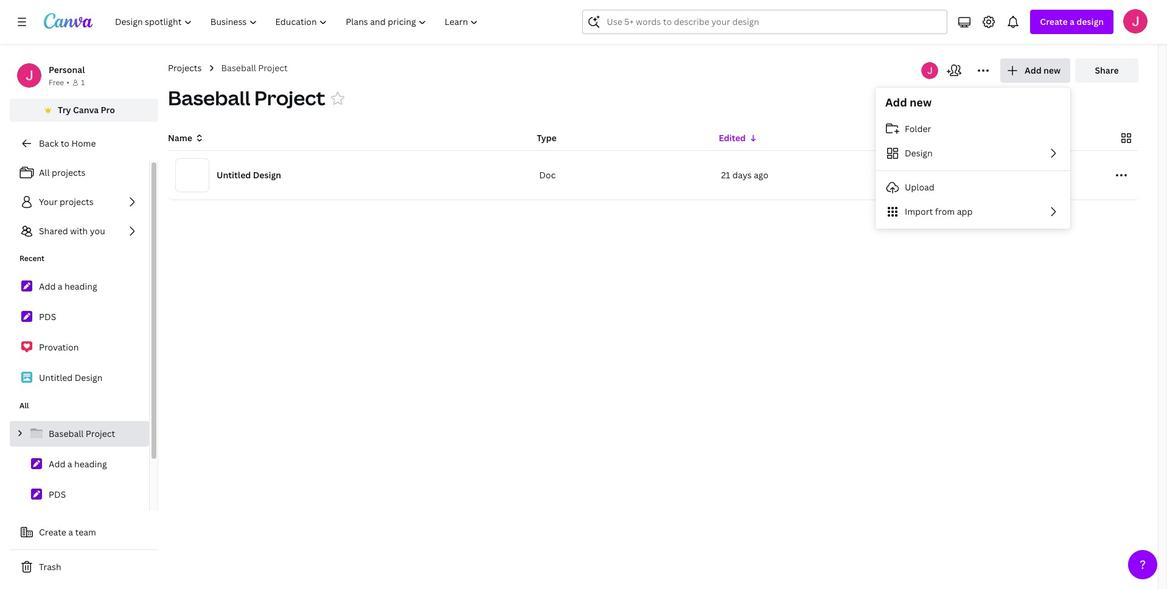 Task type: describe. For each thing, give the bounding box(es) containing it.
1 horizontal spatial baseball project link
[[221, 61, 288, 75]]

all projects link
[[10, 161, 149, 185]]

1 horizontal spatial untitled
[[217, 169, 251, 181]]

all for all
[[19, 401, 29, 411]]

upload
[[905, 181, 935, 193]]

1 vertical spatial heading
[[74, 458, 107, 470]]

create for create a design
[[1041, 16, 1068, 27]]

trash
[[39, 561, 61, 573]]

james peterson image
[[1124, 9, 1148, 33]]

shared with you link
[[10, 219, 149, 243]]

james
[[904, 169, 930, 181]]

•
[[67, 77, 69, 88]]

personal
[[49, 64, 85, 75]]

ago
[[754, 169, 769, 181]]

2 vertical spatial project
[[86, 428, 115, 440]]

create a design
[[1041, 16, 1104, 27]]

with
[[70, 225, 88, 237]]

owner
[[901, 132, 928, 144]]

shared
[[39, 225, 68, 237]]

name
[[168, 132, 192, 144]]

your projects
[[39, 196, 94, 208]]

your
[[39, 196, 58, 208]]

all projects
[[39, 167, 86, 178]]

baseball project button
[[168, 85, 326, 111]]

0 horizontal spatial add new
[[886, 95, 932, 110]]

0 horizontal spatial baseball project link
[[10, 421, 149, 447]]

james peterson
[[904, 169, 969, 181]]

recent
[[19, 253, 44, 264]]

list containing add a heading
[[10, 274, 149, 391]]

1 add a heading link from the top
[[10, 274, 149, 300]]

list containing all projects
[[10, 161, 149, 243]]

free
[[49, 77, 64, 88]]

2 vertical spatial baseball
[[49, 428, 84, 440]]

create a team
[[39, 527, 96, 538]]

add a heading for 1st add a heading link from the top of the page
[[39, 281, 97, 292]]

design inside button
[[905, 147, 933, 159]]

0 horizontal spatial design
[[75, 372, 103, 384]]

free •
[[49, 77, 69, 88]]

from
[[935, 206, 955, 217]]

projects link
[[168, 61, 202, 75]]

provation
[[39, 342, 79, 353]]

back to home link
[[10, 131, 158, 156]]

team
[[75, 527, 96, 538]]

type
[[537, 132, 557, 144]]

all for all projects
[[39, 167, 50, 178]]

upload button
[[876, 175, 1071, 200]]

import from app button
[[876, 200, 1071, 224]]

2 pds link from the top
[[10, 482, 149, 508]]

21 days ago
[[721, 169, 769, 181]]

21
[[721, 169, 731, 181]]

0 horizontal spatial new
[[910, 95, 932, 110]]



Task type: locate. For each thing, give the bounding box(es) containing it.
2 list from the top
[[10, 274, 149, 391]]

0 vertical spatial design
[[905, 147, 933, 159]]

project for rightmost baseball project link
[[258, 62, 288, 74]]

0 vertical spatial pds
[[39, 311, 56, 323]]

1
[[81, 77, 85, 88]]

0 vertical spatial new
[[1044, 65, 1061, 76]]

1 vertical spatial create
[[39, 527, 66, 538]]

0 vertical spatial add a heading
[[39, 281, 97, 292]]

1 vertical spatial add a heading link
[[10, 452, 149, 477]]

pds for 1st pds link
[[39, 311, 56, 323]]

import from app
[[905, 206, 973, 217]]

2 horizontal spatial design
[[905, 147, 933, 159]]

0 vertical spatial create
[[1041, 16, 1068, 27]]

list
[[10, 161, 149, 243], [10, 274, 149, 391], [10, 421, 149, 569]]

edited
[[719, 132, 746, 144]]

add
[[1025, 65, 1042, 76], [886, 95, 907, 110], [39, 281, 56, 292], [49, 458, 65, 470]]

1 vertical spatial pds link
[[10, 482, 149, 508]]

app
[[957, 206, 973, 217]]

0 vertical spatial add a heading link
[[10, 274, 149, 300]]

heading
[[65, 281, 97, 292], [74, 458, 107, 470]]

1 vertical spatial add a heading
[[49, 458, 107, 470]]

you
[[90, 225, 105, 237]]

0 vertical spatial all
[[39, 167, 50, 178]]

project for baseball project button
[[254, 85, 326, 111]]

try canva pro
[[58, 104, 115, 116]]

baseball project
[[221, 62, 288, 74], [168, 85, 326, 111], [49, 428, 115, 440]]

baseball
[[221, 62, 256, 74], [168, 85, 250, 111], [49, 428, 84, 440]]

untitled
[[217, 169, 251, 181], [39, 372, 73, 384]]

new
[[1044, 65, 1061, 76], [910, 95, 932, 110]]

shared with you
[[39, 225, 105, 237]]

all
[[39, 167, 50, 178], [19, 401, 29, 411]]

add a heading
[[39, 281, 97, 292], [49, 458, 107, 470]]

add new button
[[1001, 58, 1071, 83]]

0 vertical spatial projects
[[52, 167, 86, 178]]

1 horizontal spatial design
[[253, 169, 281, 181]]

new down "create a design" dropdown button
[[1044, 65, 1061, 76]]

0 vertical spatial baseball project link
[[221, 61, 288, 75]]

import
[[905, 206, 933, 217]]

baseball project for rightmost baseball project link
[[221, 62, 288, 74]]

list containing baseball project
[[10, 421, 149, 569]]

design button
[[876, 141, 1071, 166]]

None search field
[[583, 10, 948, 34]]

add new down "create a design" dropdown button
[[1025, 65, 1061, 76]]

create left design
[[1041, 16, 1068, 27]]

doc
[[539, 169, 556, 181]]

0 vertical spatial pds link
[[10, 304, 149, 330]]

1 vertical spatial project
[[254, 85, 326, 111]]

2 vertical spatial list
[[10, 421, 149, 569]]

baseball project for baseball project button
[[168, 85, 326, 111]]

try
[[58, 104, 71, 116]]

add inside dropdown button
[[1025, 65, 1042, 76]]

0 vertical spatial heading
[[65, 281, 97, 292]]

pds link up provation link
[[10, 304, 149, 330]]

projects for your projects
[[60, 196, 94, 208]]

a inside dropdown button
[[1070, 16, 1075, 27]]

1 horizontal spatial new
[[1044, 65, 1061, 76]]

folder button
[[876, 117, 1071, 141]]

Search search field
[[607, 10, 924, 33]]

provation link
[[10, 335, 149, 360]]

create a design button
[[1031, 10, 1114, 34]]

0 vertical spatial project
[[258, 62, 288, 74]]

1 vertical spatial list
[[10, 274, 149, 391]]

0 horizontal spatial untitled design
[[39, 372, 103, 384]]

top level navigation element
[[107, 10, 489, 34]]

canva
[[73, 104, 99, 116]]

0 vertical spatial baseball
[[221, 62, 256, 74]]

baseball project link
[[221, 61, 288, 75], [10, 421, 149, 447]]

projects down back to home
[[52, 167, 86, 178]]

add new inside dropdown button
[[1025, 65, 1061, 76]]

1 vertical spatial add new
[[886, 95, 932, 110]]

pro
[[101, 104, 115, 116]]

baseball project link up baseball project button
[[221, 61, 288, 75]]

1 horizontal spatial add new
[[1025, 65, 1061, 76]]

create inside dropdown button
[[1041, 16, 1068, 27]]

home
[[71, 138, 96, 149]]

1 vertical spatial projects
[[60, 196, 94, 208]]

1 vertical spatial design
[[253, 169, 281, 181]]

2 add a heading link from the top
[[10, 452, 149, 477]]

1 horizontal spatial untitled design
[[217, 169, 281, 181]]

design
[[905, 147, 933, 159], [253, 169, 281, 181], [75, 372, 103, 384]]

0 horizontal spatial create
[[39, 527, 66, 538]]

menu containing folder
[[876, 117, 1071, 224]]

pds
[[39, 311, 56, 323], [49, 489, 66, 500]]

baseball for rightmost baseball project link
[[221, 62, 256, 74]]

1 horizontal spatial create
[[1041, 16, 1068, 27]]

create
[[1041, 16, 1068, 27], [39, 527, 66, 538]]

try canva pro button
[[10, 99, 158, 122]]

days
[[733, 169, 752, 181]]

project
[[258, 62, 288, 74], [254, 85, 326, 111], [86, 428, 115, 440]]

baseball for baseball project button
[[168, 85, 250, 111]]

baseball inside button
[[168, 85, 250, 111]]

1 vertical spatial baseball project link
[[10, 421, 149, 447]]

0 horizontal spatial all
[[19, 401, 29, 411]]

baseball down "projects" link
[[168, 85, 250, 111]]

baseball project inside baseball project link
[[49, 428, 115, 440]]

add a heading for 1st add a heading link from the bottom of the page
[[49, 458, 107, 470]]

folder
[[905, 123, 932, 135]]

0 vertical spatial list
[[10, 161, 149, 243]]

1 vertical spatial new
[[910, 95, 932, 110]]

1 vertical spatial baseball project
[[168, 85, 326, 111]]

add new up folder
[[886, 95, 932, 110]]

projects right your on the top left
[[60, 196, 94, 208]]

1 vertical spatial all
[[19, 401, 29, 411]]

pds up create a team
[[49, 489, 66, 500]]

pds link
[[10, 304, 149, 330], [10, 482, 149, 508]]

2 vertical spatial design
[[75, 372, 103, 384]]

baseball up baseball project button
[[221, 62, 256, 74]]

baseball down untitled design link
[[49, 428, 84, 440]]

share button
[[1076, 58, 1139, 83]]

1 horizontal spatial all
[[39, 167, 50, 178]]

pds for 1st pds link from the bottom
[[49, 489, 66, 500]]

a
[[1070, 16, 1075, 27], [58, 281, 62, 292], [67, 458, 72, 470], [68, 527, 73, 538]]

pds up provation
[[39, 311, 56, 323]]

edited button
[[719, 131, 758, 145]]

back to home
[[39, 138, 96, 149]]

3 list from the top
[[10, 421, 149, 569]]

design
[[1077, 16, 1104, 27]]

2 vertical spatial baseball project
[[49, 428, 115, 440]]

projects
[[52, 167, 86, 178], [60, 196, 94, 208]]

new inside add new dropdown button
[[1044, 65, 1061, 76]]

projects for all projects
[[52, 167, 86, 178]]

untitled design
[[217, 169, 281, 181], [39, 372, 103, 384]]

name button
[[168, 131, 204, 145]]

1 pds link from the top
[[10, 304, 149, 330]]

peterson
[[932, 169, 969, 181]]

projects
[[168, 62, 202, 74]]

trash link
[[10, 555, 158, 580]]

menu
[[876, 117, 1071, 224]]

0 horizontal spatial untitled
[[39, 372, 73, 384]]

create for create a team
[[39, 527, 66, 538]]

baseball project link down untitled design link
[[10, 421, 149, 447]]

0 vertical spatial add new
[[1025, 65, 1061, 76]]

add a heading link
[[10, 274, 149, 300], [10, 452, 149, 477]]

1 vertical spatial pds
[[49, 489, 66, 500]]

your projects link
[[10, 190, 149, 214]]

0 vertical spatial untitled design
[[217, 169, 281, 181]]

project inside button
[[254, 85, 326, 111]]

create left team on the left bottom of page
[[39, 527, 66, 538]]

0 vertical spatial baseball project
[[221, 62, 288, 74]]

1 vertical spatial untitled
[[39, 372, 73, 384]]

a inside button
[[68, 527, 73, 538]]

add new
[[1025, 65, 1061, 76], [886, 95, 932, 110]]

share
[[1095, 65, 1119, 76]]

untitled design link
[[10, 365, 149, 391]]

create inside button
[[39, 527, 66, 538]]

0 vertical spatial untitled
[[217, 169, 251, 181]]

to
[[61, 138, 69, 149]]

new up folder
[[910, 95, 932, 110]]

create a team button
[[10, 520, 158, 545]]

back
[[39, 138, 59, 149]]

1 vertical spatial baseball
[[168, 85, 250, 111]]

pds link up team on the left bottom of page
[[10, 482, 149, 508]]

1 vertical spatial untitled design
[[39, 372, 103, 384]]

1 list from the top
[[10, 161, 149, 243]]



Task type: vqa. For each thing, say whether or not it's contained in the screenshot.
DESIGN button
yes



